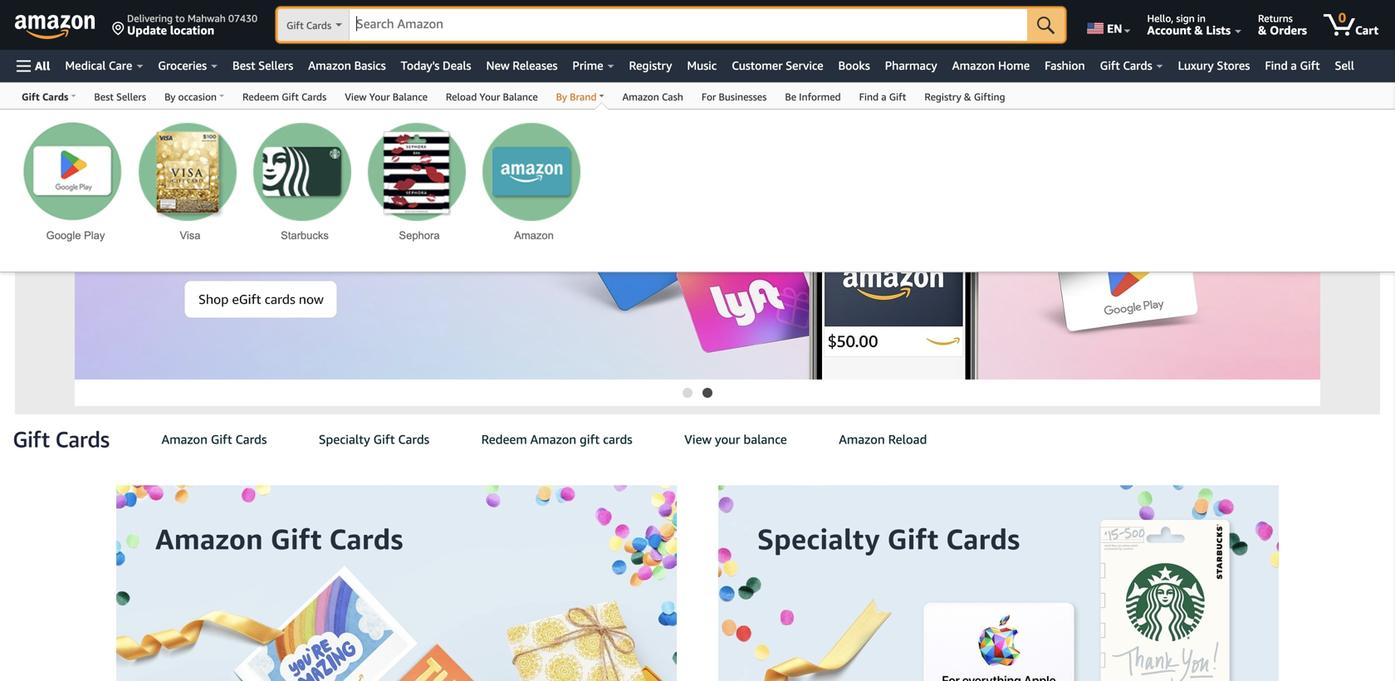Task type: describe. For each thing, give the bounding box(es) containing it.
by occasion
[[165, 91, 217, 103]]

1 horizontal spatial reload
[[889, 432, 927, 447]]

amazon for amazon
[[514, 229, 554, 242]]

businesses
[[719, 91, 767, 103]]

cash
[[662, 91, 684, 103]]

books link
[[831, 54, 878, 77]]

redeem for redeem amazon gift cards
[[482, 432, 527, 447]]

by brand link
[[547, 83, 614, 109]]

sephora
[[399, 229, 440, 242]]

0 horizontal spatial find
[[860, 91, 879, 103]]

navigation navigation
[[0, 0, 1396, 280]]

location
[[170, 23, 215, 37]]

customer service
[[732, 59, 824, 72]]

amazon for amazon cash
[[623, 91, 660, 103]]

redeem gift cards
[[243, 91, 327, 103]]

redeem amazon gift cards link
[[482, 415, 633, 464]]

view your balance link
[[336, 83, 437, 109]]

gift cards image
[[7, 429, 110, 454]]

in
[[1198, 12, 1206, 24]]

amazon for amazon basics
[[308, 59, 351, 72]]

luxury stores link
[[1171, 54, 1258, 77]]

today's deals link
[[394, 54, 479, 77]]

starbucks
[[281, 229, 329, 242]]

amazon reload
[[839, 432, 927, 447]]

customer
[[732, 59, 783, 72]]

occasion
[[178, 91, 217, 103]]

view your balance
[[345, 91, 428, 103]]

delivering
[[127, 12, 173, 24]]

service
[[786, 59, 824, 72]]

returns & orders
[[1259, 12, 1308, 37]]

fashion
[[1045, 59, 1086, 72]]

google
[[46, 229, 81, 242]]

books
[[839, 59, 871, 72]]

visa
[[180, 229, 201, 242]]

care
[[109, 59, 132, 72]]

1 vertical spatial find a gift
[[860, 91, 907, 103]]

balance for view your balance
[[393, 91, 428, 103]]

new releases link
[[479, 54, 565, 77]]

for
[[702, 91, 716, 103]]

balance for reload your balance
[[503, 91, 538, 103]]

1 vertical spatial amazon image
[[481, 121, 581, 221]]

balance
[[744, 432, 787, 447]]

1 horizontal spatial a
[[1291, 59, 1298, 72]]

1 horizontal spatial find
[[1266, 59, 1288, 72]]

prime link
[[565, 54, 622, 77]]

basics
[[354, 59, 386, 72]]

all button
[[9, 50, 58, 82]]

& for returns
[[1259, 23, 1267, 37]]

by for by brand
[[556, 91, 567, 103]]

mahwah
[[188, 12, 226, 24]]

redeem amazon gift cards
[[482, 432, 633, 447]]

1 vertical spatial best sellers
[[94, 91, 146, 103]]

specialty gift cards
[[319, 432, 430, 447]]

music
[[687, 59, 717, 72]]

gift inside amazon gift cards link
[[211, 432, 232, 447]]

starbucks link
[[252, 121, 358, 258]]

starbucks image
[[252, 121, 351, 221]]

by brand
[[556, 91, 597, 103]]

gifting
[[974, 91, 1006, 103]]

1 horizontal spatial best sellers link
[[225, 54, 301, 77]]

gift inside redeem gift cards link
[[282, 91, 299, 103]]

be informed
[[785, 91, 841, 103]]

account & lists
[[1148, 23, 1231, 37]]

reload your balance
[[446, 91, 538, 103]]

brand
[[570, 91, 597, 103]]

0 vertical spatial find a gift link
[[1258, 54, 1328, 77]]

amazon home link
[[945, 54, 1038, 77]]

amazon reload link
[[839, 415, 927, 464]]

amazon home
[[953, 59, 1030, 72]]

1 vertical spatial best sellers link
[[85, 83, 155, 109]]

for businesses link
[[693, 83, 776, 109]]

home
[[999, 59, 1030, 72]]

amazon for amazon reload
[[839, 432, 885, 447]]

new releases
[[486, 59, 558, 72]]

redeem gift cards link
[[233, 83, 336, 109]]

visa link
[[137, 121, 243, 258]]

amazon cash link
[[614, 83, 693, 109]]

fashion link
[[1038, 54, 1093, 77]]

Search Amazon text field
[[350, 9, 1028, 41]]

1 horizontal spatial gift cards link
[[1093, 54, 1171, 77]]

0 horizontal spatial a
[[882, 91, 887, 103]]

update
[[127, 23, 167, 37]]

sell link
[[1328, 54, 1362, 77]]

medical
[[65, 59, 106, 72]]

amazon for amazon gift cards
[[162, 432, 208, 447]]

stores
[[1217, 59, 1251, 72]]

medical care
[[65, 59, 132, 72]]

view your balance link
[[685, 415, 787, 464]]

0
[[1339, 10, 1347, 25]]

sign
[[1177, 12, 1195, 24]]

amazon gift cards link
[[162, 415, 267, 464]]

all
[[35, 59, 50, 73]]

be informed link
[[776, 83, 850, 109]]

1 horizontal spatial find a gift
[[1266, 59, 1321, 72]]

view your balance
[[685, 432, 787, 447]]

Gift Cards search field
[[278, 8, 1065, 43]]

your
[[715, 432, 741, 447]]

redeem for redeem gift cards
[[243, 91, 279, 103]]



Task type: locate. For each thing, give the bounding box(es) containing it.
registry & gifting
[[925, 91, 1006, 103]]

1 horizontal spatial your
[[480, 91, 500, 103]]

by left occasion
[[165, 91, 176, 103]]

gift cards link down 'all'
[[12, 83, 85, 109]]

a
[[1291, 59, 1298, 72], [882, 91, 887, 103]]

1 horizontal spatial amazon image
[[481, 121, 581, 221]]

07430
[[228, 12, 258, 24]]

best
[[233, 59, 255, 72], [94, 91, 114, 103]]

google play
[[46, 229, 105, 242]]

1 vertical spatial redeem
[[482, 432, 527, 447]]

reload your balance link
[[437, 83, 547, 109]]

1 vertical spatial gift cards
[[1101, 59, 1153, 72]]

1 horizontal spatial &
[[1195, 23, 1204, 37]]

registry down pharmacy link
[[925, 91, 962, 103]]

gift cards down en
[[1101, 59, 1153, 72]]

gift cards for rightmost gift cards link
[[1101, 59, 1153, 72]]

0 vertical spatial best
[[233, 59, 255, 72]]

1 horizontal spatial best
[[233, 59, 255, 72]]

0 horizontal spatial sellers
[[116, 91, 146, 103]]

1 your from the left
[[369, 91, 390, 103]]

gift inside gift cards search box
[[287, 20, 304, 31]]

None submit
[[1028, 8, 1065, 42]]

1 by from the left
[[165, 91, 176, 103]]

1 vertical spatial sellers
[[116, 91, 146, 103]]

a down pharmacy link
[[882, 91, 887, 103]]

by occasion link
[[155, 83, 233, 109]]

0 vertical spatial amazon image
[[15, 15, 96, 40]]

your for view
[[369, 91, 390, 103]]

specialty gift cards image
[[698, 464, 1321, 681]]

view
[[345, 91, 367, 103], [685, 432, 712, 447]]

1 horizontal spatial balance
[[503, 91, 538, 103]]

hello,
[[1148, 12, 1174, 24]]

amazon image
[[15, 15, 96, 40], [481, 121, 581, 221]]

0 horizontal spatial gift cards link
[[12, 83, 85, 109]]

registry for registry & gifting
[[925, 91, 962, 103]]

find down books link
[[860, 91, 879, 103]]

your down new
[[480, 91, 500, 103]]

& left orders
[[1259, 23, 1267, 37]]

registry for registry
[[629, 59, 672, 72]]

gift cards link down en
[[1093, 54, 1171, 77]]

informed
[[799, 91, 841, 103]]

amazon basics link
[[301, 54, 394, 77]]

2 by from the left
[[556, 91, 567, 103]]

1 horizontal spatial sellers
[[258, 59, 293, 72]]

2 your from the left
[[480, 91, 500, 103]]

0 horizontal spatial view
[[345, 91, 367, 103]]

sell
[[1336, 59, 1355, 72]]

google play image
[[22, 121, 122, 221]]

gift cards for gift cards link to the bottom
[[22, 91, 68, 103]]

prime
[[573, 59, 604, 72]]

2 horizontal spatial gift cards
[[1101, 59, 1153, 72]]

cards
[[603, 432, 633, 447]]

redeem
[[243, 91, 279, 103], [482, 432, 527, 447]]

lists
[[1207, 23, 1231, 37]]

cards inside search box
[[306, 20, 332, 31]]

play
[[84, 229, 105, 242]]

0 horizontal spatial gift cards
[[22, 91, 68, 103]]

specialty gift cards link
[[319, 415, 430, 464]]

music link
[[680, 54, 725, 77]]

1 horizontal spatial gift cards
[[287, 20, 332, 31]]

find a gift link down pharmacy link
[[850, 83, 916, 109]]

& inside registry & gifting link
[[965, 91, 972, 103]]

1 horizontal spatial view
[[685, 432, 712, 447]]

hello, sign in
[[1148, 12, 1206, 24]]

0 vertical spatial gift cards link
[[1093, 54, 1171, 77]]

find a gift down orders
[[1266, 59, 1321, 72]]

find a gift link down orders
[[1258, 54, 1328, 77]]

your for reload
[[480, 91, 500, 103]]

orders
[[1270, 23, 1308, 37]]

best down 07430
[[233, 59, 255, 72]]

google play link
[[22, 121, 129, 258]]

& for registry
[[965, 91, 972, 103]]

none submit inside gift cards search box
[[1028, 8, 1065, 42]]

balance
[[393, 91, 428, 103], [503, 91, 538, 103]]

groceries
[[158, 59, 207, 72]]

0 vertical spatial sellers
[[258, 59, 293, 72]]

pharmacy
[[885, 59, 938, 72]]

& left gifting at the right top of the page
[[965, 91, 972, 103]]

for businesses
[[702, 91, 767, 103]]

1 vertical spatial find a gift link
[[850, 83, 916, 109]]

1 vertical spatial view
[[685, 432, 712, 447]]

amazon link
[[481, 121, 587, 258]]

customer service link
[[725, 54, 831, 77]]

reload inside navigation navigation
[[446, 91, 477, 103]]

balance down new releases link
[[503, 91, 538, 103]]

best sellers
[[233, 59, 293, 72], [94, 91, 146, 103]]

0 horizontal spatial best
[[94, 91, 114, 103]]

1 vertical spatial best
[[94, 91, 114, 103]]

1 horizontal spatial redeem
[[482, 432, 527, 447]]

delivering to mahwah 07430 update location
[[127, 12, 258, 37]]

account
[[1148, 23, 1192, 37]]

visa image
[[137, 121, 237, 221]]

1 horizontal spatial by
[[556, 91, 567, 103]]

1 horizontal spatial registry
[[925, 91, 962, 103]]

0 horizontal spatial best sellers link
[[85, 83, 155, 109]]

2 balance from the left
[[503, 91, 538, 103]]

sellers up redeem gift cards link
[[258, 59, 293, 72]]

0 horizontal spatial by
[[165, 91, 176, 103]]

sellers
[[258, 59, 293, 72], [116, 91, 146, 103]]

specialty
[[319, 432, 370, 447]]

0 horizontal spatial best sellers
[[94, 91, 146, 103]]

1 horizontal spatial find a gift link
[[1258, 54, 1328, 77]]

2 horizontal spatial &
[[1259, 23, 1267, 37]]

2 vertical spatial gift cards
[[22, 91, 68, 103]]

0 vertical spatial best sellers
[[233, 59, 293, 72]]

view inside navigation navigation
[[345, 91, 367, 103]]

0 vertical spatial find a gift
[[1266, 59, 1321, 72]]

best sellers down care
[[94, 91, 146, 103]]

gift inside specialty gift cards link
[[374, 432, 395, 447]]

view for view your balance
[[685, 432, 712, 447]]

& for account
[[1195, 23, 1204, 37]]

registry up amazon cash link
[[629, 59, 672, 72]]

0 horizontal spatial find a gift link
[[850, 83, 916, 109]]

by left brand on the left top
[[556, 91, 567, 103]]

0 horizontal spatial your
[[369, 91, 390, 103]]

a down orders
[[1291, 59, 1298, 72]]

0 vertical spatial find
[[1266, 59, 1288, 72]]

gift cards down 'all'
[[22, 91, 68, 103]]

redeem inside navigation navigation
[[243, 91, 279, 103]]

1 horizontal spatial best sellers
[[233, 59, 293, 72]]

your down the basics
[[369, 91, 390, 103]]

view for view your balance
[[345, 91, 367, 103]]

view down amazon basics link
[[345, 91, 367, 103]]

0 horizontal spatial find a gift
[[860, 91, 907, 103]]

sephora image
[[366, 121, 466, 221]]

luxury
[[1179, 59, 1214, 72]]

registry
[[629, 59, 672, 72], [925, 91, 962, 103]]

registry link
[[622, 54, 680, 77]]

1 vertical spatial gift cards link
[[12, 83, 85, 109]]

be
[[785, 91, 797, 103]]

gift cards up amazon basics
[[287, 20, 332, 31]]

new
[[486, 59, 510, 72]]

1 vertical spatial a
[[882, 91, 887, 103]]

sellers down care
[[116, 91, 146, 103]]

en link
[[1078, 4, 1139, 46]]

0 horizontal spatial redeem
[[243, 91, 279, 103]]

best sellers link down care
[[85, 83, 155, 109]]

best sellers up redeem gift cards link
[[233, 59, 293, 72]]

today's deals
[[401, 59, 471, 72]]

amazon basics
[[308, 59, 386, 72]]

1 vertical spatial find
[[860, 91, 879, 103]]

gift cards inside search box
[[287, 20, 332, 31]]

by
[[165, 91, 176, 103], [556, 91, 567, 103]]

en
[[1108, 22, 1123, 35]]

by for by occasion
[[165, 91, 176, 103]]

0 vertical spatial view
[[345, 91, 367, 103]]

1 vertical spatial registry
[[925, 91, 962, 103]]

0 vertical spatial gift cards
[[287, 20, 332, 31]]

releases
[[513, 59, 558, 72]]

hundreds of brands, endless possibilities image
[[75, 130, 1321, 380]]

& inside "returns & orders"
[[1259, 23, 1267, 37]]

cart
[[1356, 23, 1379, 37]]

0 horizontal spatial reload
[[446, 91, 477, 103]]

0 vertical spatial a
[[1291, 59, 1298, 72]]

amazon gift cards
[[162, 432, 267, 447]]

gift
[[287, 20, 304, 31], [1101, 59, 1121, 72], [1301, 59, 1321, 72], [22, 91, 40, 103], [282, 91, 299, 103], [890, 91, 907, 103], [211, 432, 232, 447], [374, 432, 395, 447]]

amazon for amazon home
[[953, 59, 996, 72]]

medical care link
[[58, 54, 151, 77]]

find down orders
[[1266, 59, 1288, 72]]

best sellers link up redeem gift cards link
[[225, 54, 301, 77]]

0 vertical spatial reload
[[446, 91, 477, 103]]

amazon cash
[[623, 91, 684, 103]]

0 vertical spatial best sellers link
[[225, 54, 301, 77]]

amazon gift cards image
[[75, 464, 698, 681]]

0 vertical spatial redeem
[[243, 91, 279, 103]]

luxury stores
[[1179, 59, 1251, 72]]

view left your
[[685, 432, 712, 447]]

to
[[175, 12, 185, 24]]

deals
[[443, 59, 471, 72]]

returns
[[1259, 12, 1293, 24]]

cards
[[306, 20, 332, 31], [1124, 59, 1153, 72], [42, 91, 68, 103], [302, 91, 327, 103], [236, 432, 267, 447], [398, 432, 430, 447]]

best down medical care link
[[94, 91, 114, 103]]

1 vertical spatial reload
[[889, 432, 927, 447]]

gift
[[580, 432, 600, 447]]

reload
[[446, 91, 477, 103], [889, 432, 927, 447]]

find
[[1266, 59, 1288, 72], [860, 91, 879, 103]]

0 horizontal spatial amazon image
[[15, 15, 96, 40]]

&
[[1195, 23, 1204, 37], [1259, 23, 1267, 37], [965, 91, 972, 103]]

0 vertical spatial registry
[[629, 59, 672, 72]]

balance down today's
[[393, 91, 428, 103]]

best sellers link
[[225, 54, 301, 77], [85, 83, 155, 109]]

0 horizontal spatial registry
[[629, 59, 672, 72]]

0 horizontal spatial &
[[965, 91, 972, 103]]

1 balance from the left
[[393, 91, 428, 103]]

pharmacy link
[[878, 54, 945, 77]]

0 horizontal spatial balance
[[393, 91, 428, 103]]

& left lists
[[1195, 23, 1204, 37]]

find a gift down pharmacy link
[[860, 91, 907, 103]]



Task type: vqa. For each thing, say whether or not it's contained in the screenshot.
leftmost FIND
yes



